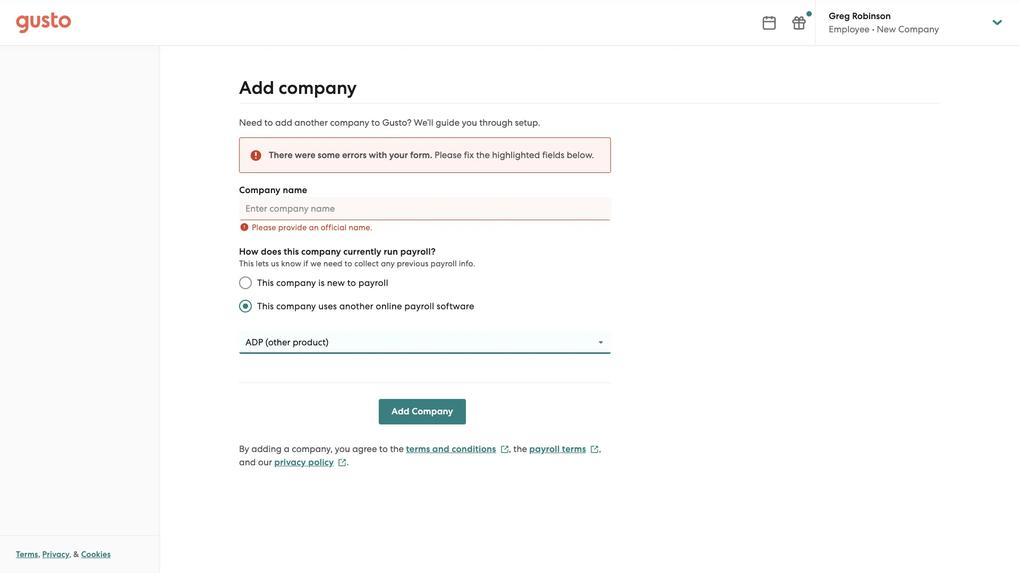 Task type: describe. For each thing, give the bounding box(es) containing it.
&
[[73, 550, 79, 560]]

privacy policy
[[274, 457, 334, 469]]

payroll right , the at the bottom of page
[[529, 444, 560, 455]]

and for our
[[239, 457, 256, 468]]

add for add company
[[392, 406, 410, 418]]

to right agree at the left of page
[[379, 444, 388, 455]]

setup.
[[515, 117, 540, 128]]

terms link
[[16, 550, 38, 560]]

to right new
[[347, 278, 356, 289]]

terms and conditions
[[406, 444, 496, 455]]

payroll terms link
[[529, 444, 599, 455]]

terms , privacy , & cookies
[[16, 550, 111, 560]]

opens in a new tab image
[[590, 446, 599, 454]]

payroll down 'collect'
[[358, 278, 388, 289]]

robinson
[[852, 11, 891, 22]]

info.
[[459, 259, 475, 269]]

.
[[347, 457, 349, 468]]

gusto?
[[382, 117, 412, 128]]

were
[[295, 150, 315, 161]]

1 terms from the left
[[406, 444, 430, 455]]

2 terms from the left
[[562, 444, 586, 455]]

if
[[303, 259, 308, 269]]

privacy
[[274, 457, 306, 469]]

need
[[323, 259, 343, 269]]

does
[[261, 247, 281, 258]]

this company uses another online payroll software
[[257, 301, 474, 312]]

add for add company
[[239, 77, 274, 99]]

company,
[[292, 444, 333, 455]]

name
[[283, 185, 307, 196]]

new
[[327, 278, 345, 289]]

add company
[[392, 406, 453, 418]]

privacy policy link
[[274, 457, 347, 469]]

home image
[[16, 12, 71, 33]]

how
[[239, 247, 259, 258]]

run
[[384, 247, 398, 258]]

your
[[389, 150, 408, 161]]

payroll?
[[400, 247, 436, 258]]

0 horizontal spatial the
[[390, 444, 404, 455]]

know
[[281, 259, 301, 269]]

add company
[[239, 77, 357, 99]]

uses
[[318, 301, 337, 312]]

software
[[437, 301, 474, 312]]

this inside how does this company currently run payroll? this lets us know if we need to collect any previous payroll info.
[[239, 259, 254, 269]]

form.
[[410, 150, 432, 161]]

this
[[284, 247, 299, 258]]

new
[[877, 24, 896, 35]]

opens in a new tab image for privacy policy
[[338, 459, 347, 467]]

company inside the greg robinson employee • new company
[[898, 24, 939, 35]]

this company is new to payroll
[[257, 278, 388, 289]]

add
[[275, 117, 292, 128]]

company inside button
[[412, 406, 453, 418]]

•
[[872, 24, 875, 35]]

the inside there were some errors with your form. please fix the highlighted fields below.
[[476, 150, 490, 160]]

conditions
[[452, 444, 496, 455]]

This company is new to payroll radio
[[234, 272, 257, 295]]

payroll terms
[[529, 444, 586, 455]]

privacy
[[42, 550, 69, 560]]

, inside , and our
[[599, 444, 601, 455]]

cookies
[[81, 550, 111, 560]]

us
[[271, 259, 279, 269]]

by
[[239, 444, 249, 455]]

lets
[[256, 259, 269, 269]]

our
[[258, 457, 272, 468]]

adding
[[251, 444, 282, 455]]

there were some errors with your form. please fix the highlighted fields below.
[[269, 150, 594, 161]]

fix
[[464, 150, 474, 160]]

name.
[[349, 223, 372, 233]]



Task type: locate. For each thing, give the bounding box(es) containing it.
payroll
[[431, 259, 457, 269], [358, 278, 388, 289], [404, 301, 434, 312], [529, 444, 560, 455]]

add company button
[[379, 400, 466, 425]]

, right conditions at the left of the page
[[509, 444, 511, 455]]

company left name
[[239, 185, 281, 196]]

greg robinson employee • new company
[[829, 11, 939, 35]]

2 horizontal spatial company
[[898, 24, 939, 35]]

Company name field
[[239, 197, 611, 221]]

some
[[318, 150, 340, 161]]

you
[[462, 117, 477, 128], [335, 444, 350, 455]]

, left privacy link at left bottom
[[38, 550, 40, 560]]

opens in a new tab image inside privacy policy link
[[338, 459, 347, 467]]

1 horizontal spatial and
[[432, 444, 449, 455]]

please inside there were some errors with your form. please fix the highlighted fields below.
[[435, 150, 462, 160]]

to
[[264, 117, 273, 128], [371, 117, 380, 128], [345, 259, 352, 269], [347, 278, 356, 289], [379, 444, 388, 455]]

company up add
[[279, 77, 357, 99]]

terms and conditions link
[[406, 444, 509, 455]]

another
[[295, 117, 328, 128], [339, 301, 373, 312]]

terms
[[406, 444, 430, 455], [562, 444, 586, 455]]

1 vertical spatial add
[[392, 406, 410, 418]]

with
[[369, 150, 387, 161]]

to right need
[[345, 259, 352, 269]]

online
[[376, 301, 402, 312]]

company for this company uses another online payroll software
[[276, 301, 316, 312]]

please up does at left top
[[252, 223, 276, 233]]

company
[[898, 24, 939, 35], [239, 185, 281, 196], [412, 406, 453, 418]]

0 horizontal spatial please
[[252, 223, 276, 233]]

policy
[[308, 457, 334, 469]]

add up need
[[239, 77, 274, 99]]

highlighted
[[492, 150, 540, 160]]

,
[[509, 444, 511, 455], [599, 444, 601, 455], [38, 550, 40, 560], [69, 550, 71, 560]]

opens in a new tab image right the "policy"
[[338, 459, 347, 467]]

1 horizontal spatial the
[[476, 150, 490, 160]]

company name
[[239, 185, 307, 196]]

0 vertical spatial opens in a new tab image
[[500, 446, 509, 454]]

employee
[[829, 24, 870, 35]]

0 vertical spatial another
[[295, 117, 328, 128]]

1 vertical spatial this
[[257, 278, 274, 289]]

0 horizontal spatial and
[[239, 457, 256, 468]]

1 horizontal spatial please
[[435, 150, 462, 160]]

, left the &
[[69, 550, 71, 560]]

another right add
[[295, 117, 328, 128]]

opens in a new tab image inside terms and conditions link
[[500, 446, 509, 454]]

need
[[239, 117, 262, 128]]

official
[[321, 223, 347, 233]]

below.
[[567, 150, 594, 160]]

1 vertical spatial please
[[252, 223, 276, 233]]

to left gusto?
[[371, 117, 380, 128]]

0 horizontal spatial opens in a new tab image
[[338, 459, 347, 467]]

through
[[479, 117, 513, 128]]

there
[[269, 150, 293, 161]]

add up , and our
[[392, 406, 410, 418]]

payroll right online
[[404, 301, 434, 312]]

0 vertical spatial you
[[462, 117, 477, 128]]

collect
[[354, 259, 379, 269]]

2 vertical spatial company
[[412, 406, 453, 418]]

company down know
[[276, 278, 316, 289]]

0 vertical spatial company
[[898, 24, 939, 35]]

1 horizontal spatial another
[[339, 301, 373, 312]]

0 vertical spatial add
[[239, 77, 274, 99]]

fields
[[542, 150, 565, 160]]

opens in a new tab image right conditions at the left of the page
[[500, 446, 509, 454]]

1 horizontal spatial you
[[462, 117, 477, 128]]

please provide an official name.
[[252, 223, 372, 233]]

0 vertical spatial please
[[435, 150, 462, 160]]

please
[[435, 150, 462, 160], [252, 223, 276, 233]]

, and our
[[239, 444, 601, 468]]

add inside button
[[392, 406, 410, 418]]

a
[[284, 444, 290, 455]]

this down how at the left top
[[239, 259, 254, 269]]

1 vertical spatial another
[[339, 301, 373, 312]]

another for online
[[339, 301, 373, 312]]

0 horizontal spatial another
[[295, 117, 328, 128]]

1 vertical spatial opens in a new tab image
[[338, 459, 347, 467]]

this down this company is new to payroll radio
[[257, 301, 274, 312]]

0 horizontal spatial add
[[239, 77, 274, 99]]

another right uses
[[339, 301, 373, 312]]

cookies button
[[81, 549, 111, 562]]

2 vertical spatial this
[[257, 301, 274, 312]]

and inside , and our
[[239, 457, 256, 468]]

to inside how does this company currently run payroll? this lets us know if we need to collect any previous payroll info.
[[345, 259, 352, 269]]

opens in a new tab image for terms and conditions
[[500, 446, 509, 454]]

and down by
[[239, 457, 256, 468]]

we
[[310, 259, 321, 269]]

opens in a new tab image
[[500, 446, 509, 454], [338, 459, 347, 467]]

this for this company is new to payroll
[[257, 278, 274, 289]]

currently
[[343, 247, 382, 258]]

need to add another company to gusto? we'll guide you through setup.
[[239, 117, 540, 128]]

an
[[309, 223, 319, 233]]

this
[[239, 259, 254, 269], [257, 278, 274, 289], [257, 301, 274, 312]]

please left fix
[[435, 150, 462, 160]]

company right new
[[898, 24, 939, 35]]

is
[[318, 278, 325, 289]]

how does this company currently run payroll? this lets us know if we need to collect any previous payroll info.
[[239, 247, 475, 269]]

terms down add company button
[[406, 444, 430, 455]]

1 horizontal spatial opens in a new tab image
[[500, 446, 509, 454]]

any
[[381, 259, 395, 269]]

another for company
[[295, 117, 328, 128]]

gusto navigation element
[[0, 46, 159, 88]]

to left add
[[264, 117, 273, 128]]

company up 'we'
[[301, 247, 341, 258]]

and for conditions
[[432, 444, 449, 455]]

you up .
[[335, 444, 350, 455]]

company for add company
[[279, 77, 357, 99]]

1 horizontal spatial add
[[392, 406, 410, 418]]

1 horizontal spatial company
[[412, 406, 453, 418]]

1 vertical spatial company
[[239, 185, 281, 196]]

company inside how does this company currently run payroll? this lets us know if we need to collect any previous payroll info.
[[301, 247, 341, 258]]

0 horizontal spatial terms
[[406, 444, 430, 455]]

company left uses
[[276, 301, 316, 312]]

privacy link
[[42, 550, 69, 560]]

, the
[[509, 444, 527, 455]]

2 horizontal spatial the
[[513, 444, 527, 455]]

, right payroll terms
[[599, 444, 601, 455]]

and
[[432, 444, 449, 455], [239, 457, 256, 468]]

the right fix
[[476, 150, 490, 160]]

the right agree at the left of page
[[390, 444, 404, 455]]

and left conditions at the left of the page
[[432, 444, 449, 455]]

company for this company is new to payroll
[[276, 278, 316, 289]]

payroll left info. on the left top
[[431, 259, 457, 269]]

provide
[[278, 223, 307, 233]]

this down lets
[[257, 278, 274, 289]]

payroll inside how does this company currently run payroll? this lets us know if we need to collect any previous payroll info.
[[431, 259, 457, 269]]

agree
[[352, 444, 377, 455]]

company
[[279, 77, 357, 99], [330, 117, 369, 128], [301, 247, 341, 258], [276, 278, 316, 289], [276, 301, 316, 312]]

guide
[[436, 117, 460, 128]]

terms
[[16, 550, 38, 560]]

0 vertical spatial this
[[239, 259, 254, 269]]

we'll
[[414, 117, 433, 128]]

company up errors
[[330, 117, 369, 128]]

0 vertical spatial and
[[432, 444, 449, 455]]

company up terms and conditions
[[412, 406, 453, 418]]

previous
[[397, 259, 429, 269]]

you right the 'guide'
[[462, 117, 477, 128]]

0 horizontal spatial you
[[335, 444, 350, 455]]

1 vertical spatial and
[[239, 457, 256, 468]]

the
[[476, 150, 490, 160], [390, 444, 404, 455], [513, 444, 527, 455]]

greg
[[829, 11, 850, 22]]

the left payroll terms
[[513, 444, 527, 455]]

1 vertical spatial you
[[335, 444, 350, 455]]

1 horizontal spatial terms
[[562, 444, 586, 455]]

this for this company uses another online payroll software
[[257, 301, 274, 312]]

terms left opens in a new tab image
[[562, 444, 586, 455]]

errors
[[342, 150, 367, 161]]

add
[[239, 77, 274, 99], [392, 406, 410, 418]]

0 horizontal spatial company
[[239, 185, 281, 196]]

by adding a company, you agree to the
[[239, 444, 404, 455]]

This company uses another online payroll software radio
[[234, 295, 257, 318]]



Task type: vqa. For each thing, say whether or not it's contained in the screenshot.
How does this company currently run payroll? This lets us know if we need to collect any previous payroll info.
yes



